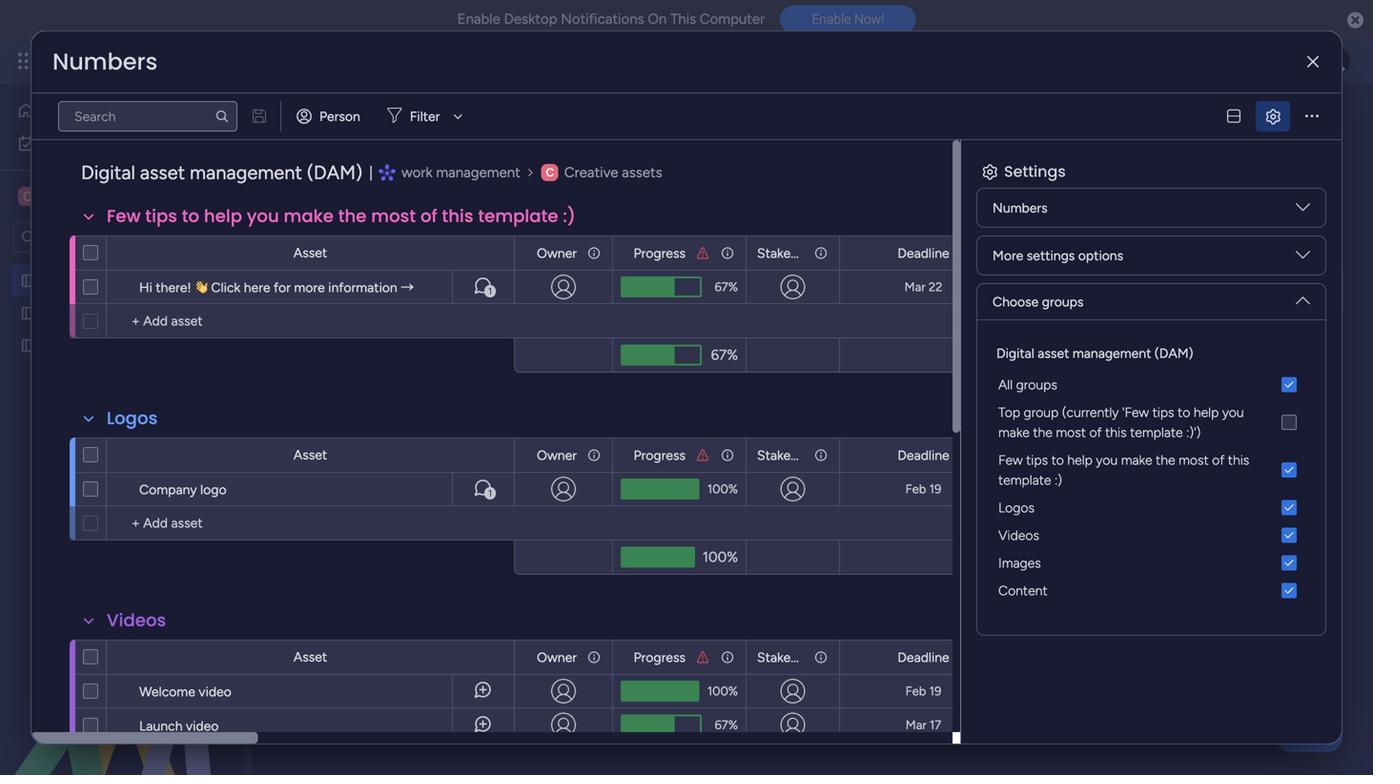 Task type: vqa. For each thing, say whether or not it's contained in the screenshot.
3rd PROGRESS field from the bottom Progress
yes



Task type: locate. For each thing, give the bounding box(es) containing it.
67%
[[711, 347, 738, 364]]

work right my
[[65, 135, 95, 151]]

this
[[671, 10, 696, 28]]

%
[[729, 279, 738, 295], [729, 482, 738, 497], [729, 684, 738, 699], [729, 718, 738, 733]]

2 owner from the top
[[537, 447, 577, 464]]

digital asset management (dam) element
[[993, 371, 1311, 399], [993, 399, 1311, 446]]

help inside field
[[204, 204, 242, 228]]

mar
[[905, 279, 926, 295], [906, 718, 927, 733]]

groups down more settings options
[[1042, 294, 1084, 310]]

few down top
[[999, 452, 1023, 468]]

videos
[[999, 528, 1040, 544], [107, 609, 166, 633]]

1 vertical spatial progress field
[[629, 445, 691, 466]]

0 horizontal spatial logos
[[107, 406, 158, 431]]

most inside field
[[371, 204, 416, 228]]

person button up new asset button
[[289, 101, 372, 132]]

1 vertical spatial you
[[1223, 404, 1245, 421]]

few tips to help you make the most of this template :) down 'new asset'
[[107, 204, 576, 228]]

my work link
[[11, 128, 232, 158]]

creative assets up search in workspace 'field'
[[44, 187, 151, 206]]

make inside field
[[284, 204, 334, 228]]

digital asset management (dam) down search icon
[[81, 161, 363, 184]]

0 vertical spatial 1
[[1293, 106, 1298, 123]]

3 owner field from the top
[[532, 647, 582, 668]]

0 vertical spatial mar
[[905, 279, 926, 295]]

0 horizontal spatial most
[[371, 204, 416, 228]]

template inside few tips to help you make the most of this template :)
[[999, 472, 1052, 488]]

1 horizontal spatial help
[[1068, 452, 1093, 468]]

videos inside "field"
[[107, 609, 166, 633]]

0 vertical spatial there's a configuration issue.
select which status columns will affect the progress calculation image
[[695, 246, 711, 261]]

0 horizontal spatial few
[[107, 204, 141, 228]]

groups for all groups
[[1017, 377, 1058, 393]]

of inside few tips to help you make the most of this template :)
[[1213, 452, 1225, 468]]

most down (currently
[[1056, 424, 1086, 441]]

column information image for third "stakehoders" field
[[814, 650, 829, 665]]

3 asset from the top
[[294, 649, 327, 665]]

19
[[930, 482, 942, 497], [930, 684, 942, 699]]

mar left 22
[[905, 279, 926, 295]]

1 vertical spatial deadline
[[898, 447, 950, 464]]

1 button
[[452, 270, 514, 304], [452, 472, 514, 507]]

0 vertical spatial :)
[[563, 204, 576, 228]]

1 horizontal spatial make
[[999, 424, 1030, 441]]

67
[[715, 279, 729, 295], [715, 718, 729, 733]]

0 vertical spatial dapulse dropdown down arrow image
[[1296, 200, 1311, 222]]

2 stakehoders from the top
[[757, 447, 832, 464]]

dapulse x slim image
[[1308, 55, 1319, 69]]

option
[[0, 264, 243, 268]]

most
[[371, 204, 416, 228], [1056, 424, 1086, 441], [1179, 452, 1209, 468]]

0 horizontal spatial you
[[247, 204, 279, 228]]

of down work management
[[421, 204, 437, 228]]

0 horizontal spatial person button
[[289, 101, 372, 132]]

logos for logos option
[[999, 500, 1035, 516]]

1 vertical spatial public board image
[[20, 337, 38, 355]]

creative right v2 search image
[[564, 164, 619, 181]]

numbers up home "option"
[[52, 46, 158, 78]]

to down group at right bottom
[[1052, 452, 1064, 468]]

2 horizontal spatial of
[[1213, 452, 1225, 468]]

few tips to help you make the most of this template :) up logos option
[[999, 452, 1250, 488]]

2 dapulse dropdown down arrow image from the top
[[1296, 248, 1311, 269]]

you for few tips to help you make the most of this template :) option
[[1096, 452, 1118, 468]]

1 horizontal spatial workspace image
[[542, 164, 559, 181]]

creative up search in workspace 'field'
[[44, 187, 103, 206]]

no value
[[523, 281, 578, 298]]

digital up creative requests
[[45, 273, 83, 289]]

person button right search field
[[620, 150, 703, 181]]

asset left |
[[328, 157, 359, 173]]

enable
[[458, 10, 501, 28], [812, 11, 851, 27]]

column information image
[[720, 246, 735, 261], [587, 448, 602, 463], [720, 448, 735, 463], [587, 650, 602, 665], [720, 650, 735, 665]]

:) inside option
[[1055, 472, 1063, 488]]

digital asset management (dam) up add widget
[[295, 100, 670, 132]]

digital up new asset button
[[295, 100, 365, 132]]

enable left the desktop
[[458, 10, 501, 28]]

0 vertical spatial video
[[199, 684, 232, 700]]

make
[[284, 204, 334, 228], [999, 424, 1030, 441], [1122, 452, 1153, 468]]

video down welcome video
[[186, 718, 219, 735]]

this
[[442, 204, 474, 228], [1106, 424, 1127, 441], [1228, 452, 1250, 468]]

enable for enable desktop notifications on this computer
[[458, 10, 501, 28]]

1 stakehoders field from the top
[[753, 243, 832, 264]]

enable inside enable now! button
[[812, 11, 851, 27]]

groups
[[1042, 294, 1084, 310], [1017, 377, 1058, 393]]

2 1 button from the top
[[452, 472, 514, 507]]

stakehoders for few tips to help you make the most of this template :)
[[757, 245, 832, 261]]

2 owner field from the top
[[532, 445, 582, 466]]

1 horizontal spatial you
[[1096, 452, 1118, 468]]

logos option
[[993, 494, 1311, 522]]

Progress field
[[629, 243, 691, 264], [629, 445, 691, 466], [629, 647, 691, 668]]

asset inside new asset button
[[328, 157, 359, 173]]

2 digital asset management (dam) group from the top
[[993, 446, 1311, 605]]

help inside option
[[1068, 452, 1093, 468]]

2 vertical spatial template
[[999, 472, 1052, 488]]

3 deadline field from the top
[[893, 647, 955, 668]]

100
[[708, 482, 729, 497], [708, 684, 729, 699]]

help for few tips to help you make the most of this template :) option
[[1068, 452, 1093, 468]]

:) inside field
[[563, 204, 576, 228]]

content option
[[993, 577, 1311, 605]]

make inside option
[[1122, 452, 1153, 468]]

1 vertical spatial there's a configuration issue.
select which status columns will affect the progress calculation image
[[695, 448, 711, 463]]

0 vertical spatial owner
[[537, 245, 577, 261]]

1 digital asset management (dam) group from the top
[[993, 343, 1311, 605]]

1 vertical spatial deadline field
[[893, 445, 955, 466]]

enable now!
[[812, 11, 885, 27]]

creative up website
[[45, 305, 95, 321]]

2 deadline from the top
[[898, 447, 950, 464]]

0 horizontal spatial enable
[[458, 10, 501, 28]]

to
[[182, 204, 199, 228], [1178, 404, 1191, 421], [1052, 452, 1064, 468]]

this inside field
[[442, 204, 474, 228]]

help up :)')
[[1194, 404, 1219, 421]]

the inside field
[[338, 204, 367, 228]]

deadline
[[898, 245, 950, 261], [898, 447, 950, 464], [898, 650, 950, 666]]

0 vertical spatial make
[[284, 204, 334, 228]]

work for my
[[65, 135, 95, 151]]

1 1 button from the top
[[452, 270, 514, 304]]

videos up images
[[999, 528, 1040, 544]]

make down "top group (currently 'few tips to help you make the most of this template :)')" in the right bottom of the page
[[1122, 452, 1153, 468]]

1 67 % from the top
[[715, 279, 738, 295]]

2 digital asset management (dam) element from the top
[[993, 399, 1311, 446]]

assets right search field
[[622, 164, 663, 181]]

company logo
[[139, 482, 227, 498]]

1 horizontal spatial few
[[999, 452, 1023, 468]]

of down (currently
[[1090, 424, 1102, 441]]

1 horizontal spatial person
[[651, 157, 692, 173]]

groups up group at right bottom
[[1017, 377, 1058, 393]]

redesign
[[164, 338, 216, 354]]

2 vertical spatial deadline field
[[893, 647, 955, 668]]

1 vertical spatial owner
[[537, 447, 577, 464]]

asset for few tips to help you make the most of this template :)
[[294, 245, 327, 261]]

2 67 % from the top
[[715, 718, 738, 733]]

v2 split view image
[[1228, 109, 1241, 123]]

tips
[[145, 204, 177, 228], [1153, 404, 1175, 421], [1027, 452, 1048, 468]]

2 horizontal spatial most
[[1179, 452, 1209, 468]]

mar left 17
[[906, 718, 927, 733]]

1 horizontal spatial creative assets
[[564, 164, 663, 181]]

invite
[[1248, 106, 1281, 123]]

digital asset management (dam) group
[[993, 343, 1311, 605], [993, 446, 1311, 605]]

widget
[[470, 157, 512, 173]]

(dam)
[[598, 100, 670, 132], [307, 161, 363, 184], [203, 273, 242, 289], [1155, 345, 1194, 362]]

2 horizontal spatial make
[[1122, 452, 1153, 468]]

1 enable from the left
[[458, 10, 501, 28]]

few down my work 'link'
[[107, 204, 141, 228]]

dapulse dropdown down arrow image
[[1296, 200, 1311, 222], [1296, 248, 1311, 269]]

0 vertical spatial this
[[442, 204, 474, 228]]

0 horizontal spatial creative assets
[[44, 187, 151, 206]]

1 vertical spatial feb
[[906, 684, 927, 699]]

2 100 % from the top
[[708, 684, 738, 699]]

0 vertical spatial tips
[[145, 204, 177, 228]]

100 % down there's a configuration issue.
select which status columns will affect the progress calculation image
[[708, 684, 738, 699]]

0 vertical spatial template
[[478, 204, 559, 228]]

0 vertical spatial stakehoders
[[757, 245, 832, 261]]

1 67 from the top
[[715, 279, 729, 295]]

3 % from the top
[[729, 684, 738, 699]]

digital asset management (dam) inside digital asset management (dam) group
[[997, 345, 1194, 362]]

digital inside heading
[[997, 345, 1035, 362]]

2 vertical spatial you
[[1096, 452, 1118, 468]]

more settings options
[[993, 248, 1124, 264]]

2 progress field from the top
[[629, 445, 691, 466]]

website
[[45, 338, 94, 354]]

1 100 % from the top
[[708, 482, 738, 497]]

0 vertical spatial creative
[[564, 164, 619, 181]]

+ Add asset text field
[[116, 310, 506, 333], [116, 512, 506, 535]]

you inside "top group (currently 'few tips to help you make the most of this template :)')"
[[1223, 404, 1245, 421]]

template down 'few
[[1131, 424, 1183, 441]]

lottie animation element
[[0, 583, 243, 776]]

help down (currently
[[1068, 452, 1093, 468]]

1 vertical spatial asset
[[294, 447, 327, 463]]

1 horizontal spatial this
[[1106, 424, 1127, 441]]

1 digital asset management (dam) element from the top
[[993, 371, 1311, 399]]

100 % up 100%
[[708, 482, 738, 497]]

asset inside digital asset management (dam) field
[[371, 100, 431, 132]]

2 vertical spatial help
[[1068, 452, 1093, 468]]

column information image for third 'owner' 'field' from the bottom
[[587, 246, 602, 261]]

column information image
[[587, 246, 602, 261], [814, 246, 829, 261], [814, 448, 829, 463], [814, 650, 829, 665]]

top group (currently 'few tips to help you make the most of this template :)')
[[999, 404, 1245, 441]]

1 asset from the top
[[294, 245, 327, 261]]

0 horizontal spatial to
[[182, 204, 199, 228]]

2 feb 19 from the top
[[906, 684, 942, 699]]

few tips to help you make the most of this template :) inside field
[[107, 204, 576, 228]]

settings
[[1027, 248, 1075, 264]]

most inside few tips to help you make the most of this template :)
[[1179, 452, 1209, 468]]

stakehoders field for logos
[[753, 445, 832, 466]]

public board image for digital asset management (dam)
[[20, 272, 38, 290]]

numbers
[[52, 46, 158, 78], [993, 200, 1048, 216]]

digital asset management (dam)
[[295, 100, 670, 132], [81, 161, 363, 184], [45, 273, 242, 289], [997, 345, 1194, 362]]

filter
[[410, 108, 440, 124]]

public board image up public board image
[[20, 272, 38, 290]]

owner for videos
[[537, 650, 577, 666]]

1 horizontal spatial person button
[[620, 150, 703, 181]]

hi there!   👋  click here for more information  →
[[139, 279, 414, 296]]

(dam) up :)')
[[1155, 345, 1194, 362]]

2 horizontal spatial template
[[1131, 424, 1183, 441]]

asset up angle down icon
[[371, 100, 431, 132]]

c for workspace image inside the 'element'
[[23, 188, 32, 205]]

0 horizontal spatial work
[[65, 135, 95, 151]]

1 vertical spatial progress
[[634, 447, 686, 464]]

management
[[192, 50, 296, 72], [437, 100, 592, 132], [190, 161, 302, 184], [436, 164, 521, 181], [121, 273, 200, 289], [1073, 345, 1152, 362]]

feb
[[906, 482, 927, 497], [906, 684, 927, 699]]

creative inside list box
[[45, 305, 95, 321]]

2 100 from the top
[[708, 684, 729, 699]]

few tips to help you make the most of this template :) option
[[993, 446, 1311, 494]]

this for few tips to help you make the most of this template :) option
[[1228, 452, 1250, 468]]

1 vertical spatial work
[[65, 135, 95, 151]]

2 stakehoders field from the top
[[753, 445, 832, 466]]

1 vertical spatial + add asset text field
[[116, 512, 506, 535]]

tips right 'few
[[1153, 404, 1175, 421]]

person button
[[289, 101, 372, 132], [620, 150, 703, 181]]

1 vertical spatial tips
[[1153, 404, 1175, 421]]

0 vertical spatial few
[[107, 204, 141, 228]]

to for few tips to help you make the most of this template :) field
[[182, 204, 199, 228]]

0 vertical spatial groups
[[1042, 294, 1084, 310]]

0 vertical spatial stakehoders field
[[753, 243, 832, 264]]

most down :)')
[[1179, 452, 1209, 468]]

few inside field
[[107, 204, 141, 228]]

digital up 'all'
[[997, 345, 1035, 362]]

0 horizontal spatial make
[[284, 204, 334, 228]]

my work option
[[11, 128, 232, 158]]

2 vertical spatial the
[[1156, 452, 1176, 468]]

of up logos option
[[1213, 452, 1225, 468]]

0 horizontal spatial template
[[478, 204, 559, 228]]

1 vertical spatial groups
[[1017, 377, 1058, 393]]

1 vertical spatial workspace image
[[18, 186, 37, 207]]

this for few tips to help you make the most of this template :) field
[[442, 204, 474, 228]]

video right welcome
[[199, 684, 232, 700]]

100 down there's a configuration issue.
select which status columns will affect the progress calculation image
[[708, 684, 729, 699]]

digital asset management (dam) up (currently
[[997, 345, 1194, 362]]

logos inside logos option
[[999, 500, 1035, 516]]

hi
[[139, 279, 152, 296]]

most down |
[[371, 204, 416, 228]]

Deadline field
[[893, 243, 955, 264], [893, 445, 955, 466], [893, 647, 955, 668]]

2 19 from the top
[[930, 684, 942, 699]]

1 horizontal spatial to
[[1052, 452, 1064, 468]]

make down top
[[999, 424, 1030, 441]]

the up logos option
[[1156, 452, 1176, 468]]

the down 'new asset'
[[338, 204, 367, 228]]

to up the 👋
[[182, 204, 199, 228]]

you
[[247, 204, 279, 228], [1223, 404, 1245, 421], [1096, 452, 1118, 468]]

of inside "top group (currently 'few tips to help you make the most of this template :)')"
[[1090, 424, 1102, 441]]

0 horizontal spatial the
[[338, 204, 367, 228]]

0 vertical spatial 1 button
[[452, 270, 514, 304]]

video
[[199, 684, 232, 700], [186, 718, 219, 735]]

0 horizontal spatial assets
[[107, 187, 151, 206]]

1 vertical spatial make
[[999, 424, 1030, 441]]

logos down website homepage redesign on the left top of page
[[107, 406, 158, 431]]

person up new asset button
[[320, 108, 360, 124]]

creative assets inside workspace selection 'element'
[[44, 187, 151, 206]]

lottie animation image
[[0, 583, 243, 776]]

few for few tips to help you make the most of this template :) option
[[999, 452, 1023, 468]]

help
[[204, 204, 242, 228], [1194, 404, 1219, 421], [1068, 452, 1093, 468]]

more dots image
[[1306, 109, 1319, 123]]

4 % from the top
[[729, 718, 738, 733]]

to inside few tips to help you make the most of this template :)
[[1052, 452, 1064, 468]]

3 owner from the top
[[537, 650, 577, 666]]

of inside field
[[421, 204, 437, 228]]

asset up 'all groups'
[[1038, 345, 1070, 362]]

0 horizontal spatial help
[[204, 204, 242, 228]]

1 progress field from the top
[[629, 243, 691, 264]]

2 vertical spatial owner field
[[532, 647, 582, 668]]

numbers down settings
[[993, 200, 1048, 216]]

public board image down public board image
[[20, 337, 38, 355]]

options image
[[44, 702, 59, 749]]

2 asset from the top
[[294, 447, 327, 463]]

% for company logo
[[729, 482, 738, 497]]

template down top
[[999, 472, 1052, 488]]

asset for videos
[[294, 649, 327, 665]]

owner for logos
[[537, 447, 577, 464]]

creative inside workspace selection 'element'
[[44, 187, 103, 206]]

1 vertical spatial mar
[[906, 718, 927, 733]]

the inside few tips to help you make the most of this template :)
[[1156, 452, 1176, 468]]

0 vertical spatial help
[[204, 204, 242, 228]]

help up click
[[204, 204, 242, 228]]

this inside few tips to help you make the most of this template :)
[[1228, 452, 1250, 468]]

logos inside logos field
[[107, 406, 158, 431]]

options
[[1079, 248, 1124, 264]]

1 public board image from the top
[[20, 272, 38, 290]]

feb 19
[[906, 482, 942, 497], [906, 684, 942, 699]]

100%
[[703, 549, 738, 566]]

content
[[999, 583, 1048, 599]]

asset
[[371, 100, 431, 132], [328, 157, 359, 173], [140, 161, 185, 184], [86, 273, 118, 289], [1038, 345, 1070, 362]]

digital asset management (dam) element containing top group (currently 'few tips to help you make the most of this template :)')
[[993, 399, 1311, 446]]

few inside option
[[999, 452, 1023, 468]]

computer
[[700, 10, 765, 28]]

2 horizontal spatial help
[[1194, 404, 1219, 421]]

1 progress from the top
[[634, 245, 686, 261]]

creative assets for workspace image to the right
[[564, 164, 663, 181]]

0 horizontal spatial numbers
[[52, 46, 158, 78]]

2 vertical spatial of
[[1213, 452, 1225, 468]]

management inside list box
[[121, 273, 200, 289]]

make inside "top group (currently 'few tips to help you make the most of this template :)')"
[[999, 424, 1030, 441]]

template
[[478, 204, 559, 228], [1131, 424, 1183, 441], [999, 472, 1052, 488]]

assets up search in workspace 'field'
[[107, 187, 151, 206]]

Digital asset management (DAM) field
[[290, 100, 670, 133]]

company
[[139, 482, 197, 498]]

search image
[[215, 109, 230, 124]]

3 stakehoders from the top
[[757, 650, 832, 666]]

new asset
[[297, 157, 359, 173]]

3 progress field from the top
[[629, 647, 691, 668]]

make down new
[[284, 204, 334, 228]]

0 vertical spatial videos
[[999, 528, 1040, 544]]

launch video
[[139, 718, 219, 735]]

stakehoders
[[757, 245, 832, 261], [757, 447, 832, 464], [757, 650, 832, 666]]

you inside few tips to help you make the most of this template :) field
[[247, 204, 279, 228]]

2 progress from the top
[[634, 447, 686, 464]]

asset up creative requests
[[86, 273, 118, 289]]

2 vertical spatial owner
[[537, 650, 577, 666]]

1 vertical spatial 1
[[488, 286, 492, 297]]

0 vertical spatial 100 %
[[708, 482, 738, 497]]

there's a configuration issue.
select which status columns will affect the progress calculation image
[[695, 246, 711, 261], [695, 448, 711, 463]]

the
[[338, 204, 367, 228], [1033, 424, 1053, 441], [1156, 452, 1176, 468]]

tips for few tips to help you make the most of this template :) option
[[1027, 452, 1048, 468]]

None search field
[[58, 101, 238, 132]]

1 stakehoders from the top
[[757, 245, 832, 261]]

logos up images
[[999, 500, 1035, 516]]

template down v2 search image
[[478, 204, 559, 228]]

tips up there!
[[145, 204, 177, 228]]

few tips to help you make the most of this template :) inside option
[[999, 452, 1250, 488]]

tips inside "top group (currently 'few tips to help you make the most of this template :)')"
[[1153, 404, 1175, 421]]

1 horizontal spatial template
[[999, 472, 1052, 488]]

public board image
[[20, 272, 38, 290], [20, 337, 38, 355]]

:) down search field
[[563, 204, 576, 228]]

2 vertical spatial progress field
[[629, 647, 691, 668]]

add widget button
[[407, 150, 520, 180]]

creative for workspace image inside the 'element'
[[44, 187, 103, 206]]

1 horizontal spatial work
[[154, 50, 188, 72]]

now!
[[855, 11, 885, 27]]

enable now! button
[[780, 5, 916, 34]]

invite / 1
[[1248, 106, 1298, 123]]

2 deadline field from the top
[[893, 445, 955, 466]]

digital asset management (dam) group containing digital asset management (dam)
[[993, 343, 1311, 605]]

3 deadline from the top
[[898, 650, 950, 666]]

2 public board image from the top
[[20, 337, 38, 355]]

2 vertical spatial asset
[[294, 649, 327, 665]]

tips down group at right bottom
[[1027, 452, 1048, 468]]

few
[[107, 204, 141, 228], [999, 452, 1023, 468]]

c
[[546, 165, 554, 179], [23, 188, 32, 205]]

to inside field
[[182, 204, 199, 228]]

dapulse close image
[[1348, 11, 1364, 31]]

creative assets right v2 search image
[[564, 164, 663, 181]]

0 vertical spatial numbers
[[52, 46, 158, 78]]

you inside few tips to help you make the most of this template :) option
[[1096, 452, 1118, 468]]

to inside "top group (currently 'few tips to help you make the most of this template :)')"
[[1178, 404, 1191, 421]]

0 vertical spatial few tips to help you make the most of this template :)
[[107, 204, 576, 228]]

person right search field
[[651, 157, 692, 173]]

2 horizontal spatial tips
[[1153, 404, 1175, 421]]

deadline for logos
[[898, 447, 950, 464]]

public board image for website homepage redesign
[[20, 337, 38, 355]]

digital
[[295, 100, 365, 132], [81, 161, 135, 184], [45, 273, 83, 289], [997, 345, 1035, 362]]

1 vertical spatial 100
[[708, 684, 729, 699]]

to for few tips to help you make the most of this template :) option
[[1052, 452, 1064, 468]]

2 enable from the left
[[812, 11, 851, 27]]

work right angle down icon
[[402, 164, 433, 181]]

:) down group at right bottom
[[1055, 472, 1063, 488]]

2 there's a configuration issue.
select which status columns will affect the progress calculation image from the top
[[695, 448, 711, 463]]

tips inside option
[[1027, 452, 1048, 468]]

2 % from the top
[[729, 482, 738, 497]]

:)
[[563, 204, 576, 228], [1055, 472, 1063, 488]]

monday
[[85, 50, 150, 72]]

1 vertical spatial few tips to help you make the most of this template :)
[[999, 452, 1250, 488]]

Owner field
[[532, 243, 582, 264], [532, 445, 582, 466], [532, 647, 582, 668]]

100 up 100%
[[708, 482, 729, 497]]

0 horizontal spatial person
[[320, 108, 360, 124]]

1 dapulse dropdown down arrow image from the top
[[1296, 200, 1311, 222]]

work right monday
[[154, 50, 188, 72]]

creative requests
[[45, 305, 150, 321]]

owner
[[537, 245, 577, 261], [537, 447, 577, 464], [537, 650, 577, 666]]

workspace image
[[542, 164, 559, 181], [18, 186, 37, 207]]

1 horizontal spatial numbers
[[993, 200, 1048, 216]]

videos up welcome
[[107, 609, 166, 633]]

0 horizontal spatial of
[[421, 204, 437, 228]]

0 horizontal spatial tips
[[145, 204, 177, 228]]

help
[[1293, 727, 1327, 746]]

template inside field
[[478, 204, 559, 228]]

videos inside option
[[999, 528, 1040, 544]]

(dam) up search field
[[598, 100, 670, 132]]

assets
[[622, 164, 663, 181], [107, 187, 151, 206]]

work inside 'option'
[[65, 135, 95, 151]]

1 vertical spatial c
[[23, 188, 32, 205]]

1 deadline field from the top
[[893, 243, 955, 264]]

2 vertical spatial tips
[[1027, 452, 1048, 468]]

digital asset management (dam) up the requests
[[45, 273, 242, 289]]

0 vertical spatial deadline
[[898, 245, 950, 261]]

0 horizontal spatial this
[[442, 204, 474, 228]]

images
[[999, 555, 1041, 571]]

1
[[1293, 106, 1298, 123], [488, 286, 492, 297], [488, 488, 492, 499]]

there's a configuration issue.
select which status columns will affect the progress calculation image
[[695, 650, 711, 665]]

0 vertical spatial the
[[338, 204, 367, 228]]

c inside 'element'
[[23, 188, 32, 205]]

1 100 from the top
[[708, 482, 729, 497]]

filter button
[[379, 101, 470, 132]]

most for few tips to help you make the most of this template :) field
[[371, 204, 416, 228]]

few tips to help you make the most of this template :)
[[107, 204, 576, 228], [999, 452, 1250, 488]]

1 for hi there!   👋  click here for more information  →
[[488, 286, 492, 297]]

most for few tips to help you make the most of this template :) option
[[1179, 452, 1209, 468]]

1 deadline from the top
[[898, 245, 950, 261]]

help button
[[1276, 721, 1343, 753]]

Stakehoders field
[[753, 243, 832, 264], [753, 445, 832, 466], [753, 647, 832, 668]]

management inside digital asset management (dam) heading
[[1073, 345, 1152, 362]]

1 for company logo
[[488, 488, 492, 499]]

digital asset management (dam) group containing few tips to help you make the most of this template :)
[[993, 446, 1311, 605]]

0 vertical spatial 19
[[930, 482, 942, 497]]

to up :)')
[[1178, 404, 1191, 421]]

list box
[[0, 261, 243, 620]]

progress field for there's a configuration issue.
select which status columns will affect the progress calculation image
[[629, 647, 691, 668]]

creative
[[564, 164, 619, 181], [44, 187, 103, 206], [45, 305, 95, 321]]

:)')
[[1187, 424, 1201, 441]]

0 vertical spatial asset
[[294, 245, 327, 261]]

tips inside field
[[145, 204, 177, 228]]

1 vertical spatial owner field
[[532, 445, 582, 466]]

0 vertical spatial you
[[247, 204, 279, 228]]

the down group at right bottom
[[1033, 424, 1053, 441]]

enable left now!
[[812, 11, 851, 27]]

owner field for logos
[[532, 445, 582, 466]]

of
[[421, 204, 437, 228], [1090, 424, 1102, 441], [1213, 452, 1225, 468]]

videos for videos "field"
[[107, 609, 166, 633]]



Task type: describe. For each thing, give the bounding box(es) containing it.
1 button for hi there!   👋  click here for more information  →
[[452, 270, 514, 304]]

no
[[523, 281, 541, 298]]

more
[[294, 279, 325, 296]]

requests
[[99, 305, 150, 321]]

v2 search image
[[539, 155, 553, 176]]

asset inside list box
[[86, 273, 118, 289]]

100 % for company logo
[[708, 482, 738, 497]]

john smith image
[[1320, 46, 1351, 76]]

100 for logo
[[708, 482, 729, 497]]

videos for 'videos' option
[[999, 528, 1040, 544]]

1 inside button
[[1293, 106, 1298, 123]]

2 + add asset text field from the top
[[116, 512, 506, 535]]

home option
[[11, 95, 232, 126]]

digital asset management (dam) inside list box
[[45, 273, 242, 289]]

1 feb 19 from the top
[[906, 482, 942, 497]]

assets inside workspace selection 'element'
[[107, 187, 151, 206]]

asset inside digital asset management (dam) heading
[[1038, 345, 1070, 362]]

mar 17
[[906, 718, 942, 733]]

few for few tips to help you make the most of this template :) field
[[107, 204, 141, 228]]

website homepage redesign
[[45, 338, 216, 354]]

deadline for few tips to help you make the most of this template :)
[[898, 245, 950, 261]]

22
[[929, 279, 943, 295]]

make for few tips to help you make the most of this template :) field
[[284, 204, 334, 228]]

notifications
[[561, 10, 644, 28]]

launch
[[139, 718, 183, 735]]

all groups
[[999, 377, 1058, 393]]

creative assets for workspace image inside the 'element'
[[44, 187, 151, 206]]

group
[[1024, 404, 1059, 421]]

digital asset management (dam) inside digital asset management (dam) field
[[295, 100, 670, 132]]

column information image for "stakehoders" field for few tips to help you make the most of this template :)
[[814, 246, 829, 261]]

|
[[369, 164, 373, 181]]

enable for enable now!
[[812, 11, 851, 27]]

digital asset management (dam) element containing all groups
[[993, 371, 1311, 399]]

progress field for 1st there's a configuration issue.
select which status columns will affect the progress calculation icon from the bottom of the page
[[629, 445, 691, 466]]

help inside "top group (currently 'few tips to help you make the most of this template :)')"
[[1194, 404, 1219, 421]]

management inside digital asset management (dam) field
[[437, 100, 592, 132]]

few tips to help you make the most of this template :) for few tips to help you make the most of this template :) option
[[999, 452, 1250, 488]]

of for few tips to help you make the most of this template :) field
[[421, 204, 437, 228]]

home
[[42, 103, 78, 119]]

add widget
[[442, 157, 512, 173]]

dapulse dropdown down arrow image for numbers
[[1296, 200, 1311, 222]]

my
[[44, 135, 62, 151]]

stakehoders field for few tips to help you make the most of this template :)
[[753, 243, 832, 264]]

2 67 from the top
[[715, 718, 729, 733]]

most inside "top group (currently 'few tips to help you make the most of this template :)')"
[[1056, 424, 1086, 441]]

click
[[211, 279, 241, 296]]

1 feb from the top
[[906, 482, 927, 497]]

progress field for 1st there's a configuration issue.
select which status columns will affect the progress calculation icon from the top
[[629, 243, 691, 264]]

creative for workspace image to the right
[[564, 164, 619, 181]]

video for launch video
[[186, 718, 219, 735]]

(dam) inside field
[[598, 100, 670, 132]]

mar for mar 17
[[906, 718, 927, 733]]

(dam) inside heading
[[1155, 345, 1194, 362]]

there!
[[156, 279, 191, 296]]

make for few tips to help you make the most of this template :) option
[[1122, 452, 1153, 468]]

mar for mar 22
[[905, 279, 926, 295]]

100 % for welcome video
[[708, 684, 738, 699]]

home link
[[11, 95, 232, 126]]

creative for public board image
[[45, 305, 95, 321]]

dapulse dropdown down arrow image
[[1296, 286, 1311, 308]]

more
[[993, 248, 1024, 264]]

Logos field
[[102, 406, 162, 431]]

2 feb from the top
[[906, 684, 927, 699]]

1 19 from the top
[[930, 482, 942, 497]]

select product image
[[17, 52, 36, 71]]

enable desktop notifications on this computer
[[458, 10, 765, 28]]

the inside "top group (currently 'few tips to help you make the most of this template :)')"
[[1033, 424, 1053, 441]]

choose
[[993, 294, 1039, 310]]

groups for choose groups
[[1042, 294, 1084, 310]]

2 horizontal spatial work
[[402, 164, 433, 181]]

0 vertical spatial assets
[[622, 164, 663, 181]]

deadline field for logos
[[893, 445, 955, 466]]

template for few tips to help you make the most of this template :) option
[[999, 472, 1052, 488]]

% for welcome video
[[729, 684, 738, 699]]

digital asset management (dam) heading
[[997, 343, 1194, 363]]

1 + add asset text field from the top
[[116, 310, 506, 333]]

stakehoders for logos
[[757, 447, 832, 464]]

1 % from the top
[[729, 279, 738, 295]]

dapulse dropdown down arrow image for more settings options
[[1296, 248, 1311, 269]]

→
[[401, 279, 414, 296]]

logos for logos field
[[107, 406, 158, 431]]

Few tips to help you make the most of this template :) field
[[102, 204, 581, 229]]

monday work management
[[85, 50, 296, 72]]

'few
[[1123, 404, 1150, 421]]

work for monday
[[154, 50, 188, 72]]

/
[[1284, 106, 1289, 123]]

welcome
[[139, 684, 195, 700]]

invite / 1 button
[[1212, 99, 1307, 130]]

template for few tips to help you make the most of this template :) field
[[478, 204, 559, 228]]

top
[[999, 404, 1021, 421]]

workspace image inside 'element'
[[18, 186, 37, 207]]

Numbers field
[[48, 46, 162, 78]]

1 vertical spatial person button
[[620, 150, 703, 181]]

list box containing digital asset management (dam)
[[0, 261, 243, 620]]

c for workspace image to the right
[[546, 165, 554, 179]]

100 for video
[[708, 684, 729, 699]]

add
[[442, 157, 467, 173]]

logo
[[200, 482, 227, 498]]

on
[[648, 10, 667, 28]]

1 owner from the top
[[537, 245, 577, 261]]

desktop
[[504, 10, 558, 28]]

template inside "top group (currently 'few tips to help you make the most of this template :)')"
[[1131, 424, 1183, 441]]

public board image
[[20, 304, 38, 322]]

:) for few tips to help you make the most of this template :) option
[[1055, 472, 1063, 488]]

digital inside field
[[295, 100, 365, 132]]

(dam) left |
[[307, 161, 363, 184]]

(currently
[[1062, 404, 1119, 421]]

:) for few tips to help you make the most of this template :) field
[[563, 204, 576, 228]]

Filter dashboard by text search field
[[58, 101, 238, 132]]

asset down my work 'option'
[[140, 161, 185, 184]]

you for few tips to help you make the most of this template :) field
[[247, 204, 279, 228]]

angle down image
[[376, 158, 386, 172]]

of for few tips to help you make the most of this template :) option
[[1213, 452, 1225, 468]]

Search in workspace field
[[40, 227, 159, 248]]

arrow down image
[[447, 105, 470, 128]]

images option
[[993, 549, 1311, 577]]

for
[[274, 279, 291, 296]]

value
[[544, 281, 578, 298]]

% for launch video
[[729, 718, 738, 733]]

column information image for "stakehoders" field for logos
[[814, 448, 829, 463]]

welcome video
[[139, 684, 232, 700]]

3 progress from the top
[[634, 650, 686, 666]]

choose groups
[[993, 294, 1084, 310]]

asset for logos
[[294, 447, 327, 463]]

new asset button
[[289, 150, 367, 181]]

1 there's a configuration issue.
select which status columns will affect the progress calculation image from the top
[[695, 246, 711, 261]]

digital inside list box
[[45, 273, 83, 289]]

here
[[244, 279, 270, 296]]

(dam) left here
[[203, 273, 242, 289]]

few tips to help you make the most of this template :) for few tips to help you make the most of this template :) field
[[107, 204, 576, 228]]

1 button for company logo
[[452, 472, 514, 507]]

Search field
[[553, 152, 610, 179]]

1 vertical spatial numbers
[[993, 200, 1048, 216]]

work management
[[402, 164, 521, 181]]

mar 22
[[905, 279, 943, 295]]

the for few tips to help you make the most of this template :) option
[[1156, 452, 1176, 468]]

all
[[999, 377, 1013, 393]]

video for welcome video
[[199, 684, 232, 700]]

new
[[297, 157, 325, 173]]

settings
[[1004, 161, 1066, 182]]

this inside "top group (currently 'few tips to help you make the most of this template :)')"
[[1106, 424, 1127, 441]]

owner field for videos
[[532, 647, 582, 668]]

digital down my work 'link'
[[81, 161, 135, 184]]

Videos field
[[102, 609, 171, 633]]

tips for few tips to help you make the most of this template :) field
[[145, 204, 177, 228]]

help for few tips to help you make the most of this template :) field
[[204, 204, 242, 228]]

1 owner field from the top
[[532, 243, 582, 264]]

workspace selection element
[[18, 185, 153, 208]]

my work
[[44, 135, 95, 151]]

videos option
[[993, 522, 1311, 549]]

homepage
[[97, 338, 161, 354]]

information
[[328, 279, 398, 296]]

3 stakehoders field from the top
[[753, 647, 832, 668]]

0 vertical spatial person button
[[289, 101, 372, 132]]

17
[[930, 718, 942, 733]]

deadline field for few tips to help you make the most of this template :)
[[893, 243, 955, 264]]

1 vertical spatial person
[[651, 157, 692, 173]]

👋
[[195, 279, 208, 296]]

the for few tips to help you make the most of this template :) field
[[338, 204, 367, 228]]



